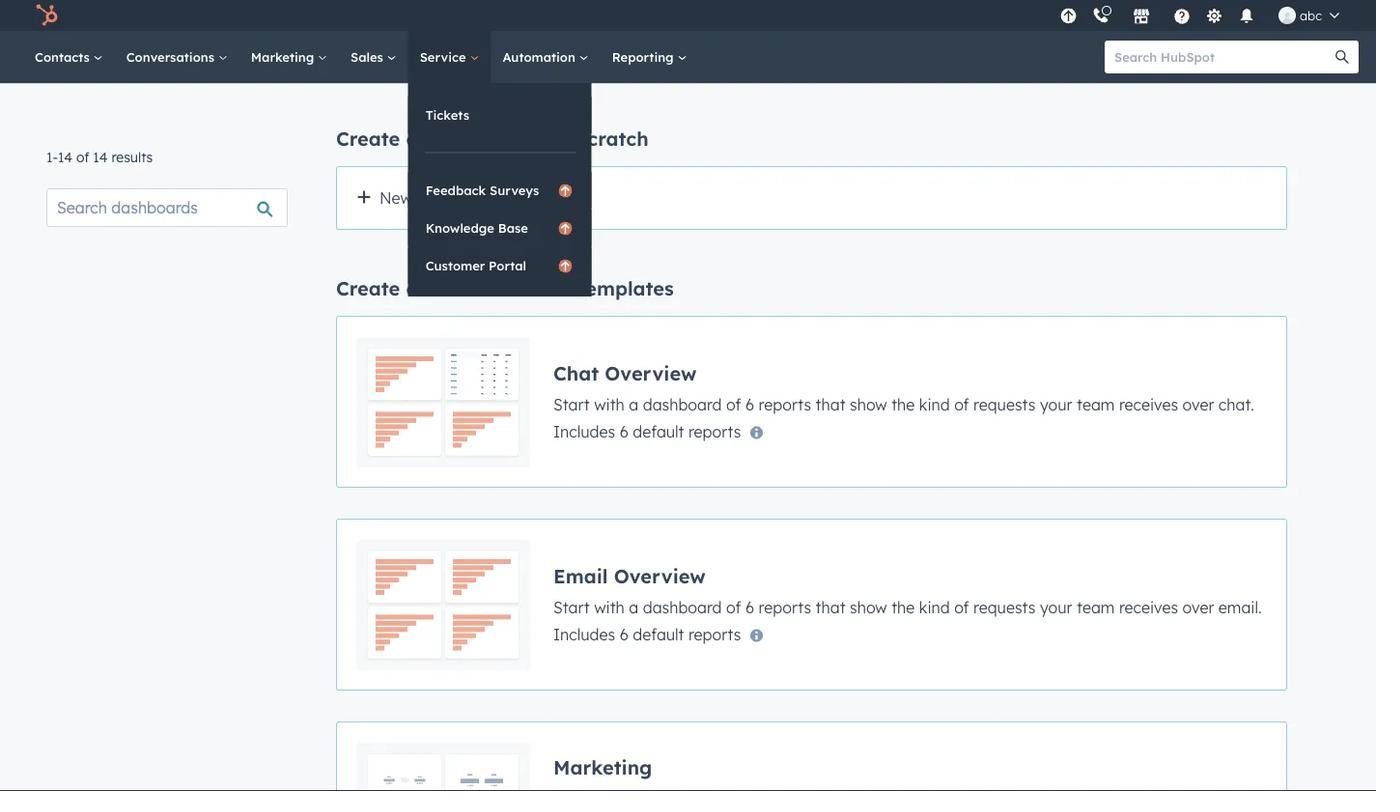 Task type: describe. For each thing, give the bounding box(es) containing it.
automation
[[503, 49, 579, 65]]

chat.
[[1219, 395, 1255, 414]]

receives for chat overview
[[1119, 395, 1179, 414]]

requests for email overview
[[974, 597, 1036, 617]]

sales link
[[339, 31, 408, 83]]

calling icon button
[[1085, 3, 1118, 28]]

Marketing checkbox
[[336, 722, 1288, 791]]

tickets link
[[408, 97, 592, 133]]

Search HubSpot search field
[[1105, 41, 1342, 73]]

automation link
[[491, 31, 601, 83]]

marketing link
[[239, 31, 339, 83]]

0 vertical spatial marketing
[[251, 49, 318, 65]]

upgrade link
[[1057, 5, 1081, 26]]

show for chat overview
[[850, 395, 887, 414]]

New dashboard checkbox
[[336, 166, 1288, 230]]

the for chat overview
[[892, 395, 915, 414]]

portal
[[489, 257, 526, 273]]

knowledge
[[426, 220, 494, 236]]

chat overview start with a dashboard of 6 reports that show the kind of requests your team receives over chat.
[[553, 361, 1255, 414]]

notifications button
[[1231, 0, 1263, 31]]

team for email overview
[[1077, 597, 1115, 617]]

start for chat
[[553, 395, 590, 414]]

6 inside chat overview start with a dashboard of 6 reports that show the kind of requests your team receives over chat.
[[746, 395, 755, 414]]

scratch
[[578, 127, 649, 151]]

kind for chat overview
[[919, 395, 950, 414]]

default for chat overview
[[633, 422, 684, 441]]

Search search field
[[46, 188, 288, 227]]

includes for email
[[553, 624, 615, 644]]

conversations link
[[115, 31, 239, 83]]

search image
[[1336, 50, 1349, 64]]

2 14 from the left
[[93, 149, 108, 166]]

a for chat
[[629, 395, 639, 414]]

customer
[[426, 257, 485, 273]]

upgrade image
[[1060, 8, 1078, 26]]

email
[[553, 564, 608, 588]]

marketplaces image
[[1133, 9, 1150, 26]]

reports inside email overview start with a dashboard of 6 reports that show the kind of requests your team receives over email.
[[759, 597, 811, 617]]

chat
[[553, 361, 599, 385]]

notifications image
[[1238, 9, 1256, 26]]

abc button
[[1267, 0, 1351, 31]]

reporting link
[[601, 31, 699, 83]]

includes 6 default reports for email
[[553, 624, 741, 644]]

from for templates
[[526, 276, 572, 300]]

your for chat overview
[[1040, 395, 1073, 414]]

team for chat overview
[[1077, 395, 1115, 414]]

customer portal link
[[408, 247, 592, 284]]

that for email overview
[[816, 597, 846, 617]]

chat overview image
[[356, 336, 530, 468]]

new
[[380, 188, 412, 208]]

abc
[[1300, 7, 1322, 23]]

show for email overview
[[850, 597, 887, 617]]

reporting
[[612, 49, 678, 65]]

kind for email overview
[[919, 597, 950, 617]]

base
[[498, 220, 528, 236]]

results
[[111, 149, 153, 166]]

dashboard inside new dashboard checkbox
[[417, 188, 496, 208]]

none checkbox chat overview
[[336, 316, 1288, 488]]

feedback surveys link
[[408, 172, 592, 209]]

service menu
[[408, 83, 592, 297]]

receives for email overview
[[1119, 597, 1179, 617]]



Task type: locate. For each thing, give the bounding box(es) containing it.
dashboard for chat overview
[[643, 395, 722, 414]]

1-
[[46, 149, 58, 166]]

from down portal
[[526, 276, 572, 300]]

a for email
[[629, 597, 639, 617]]

0 vertical spatial kind
[[919, 395, 950, 414]]

receives inside email overview start with a dashboard of 6 reports that show the kind of requests your team receives over email.
[[1119, 597, 1179, 617]]

1 over from the top
[[1183, 395, 1215, 414]]

settings image
[[1206, 8, 1223, 26]]

start down email
[[553, 597, 590, 617]]

kind
[[919, 395, 950, 414], [919, 597, 950, 617]]

kind inside chat overview start with a dashboard of 6 reports that show the kind of requests your team receives over chat.
[[919, 395, 950, 414]]

with inside chat overview start with a dashboard of 6 reports that show the kind of requests your team receives over chat.
[[594, 395, 625, 414]]

gary orlando image
[[1279, 7, 1296, 24]]

1 includes 6 default reports from the top
[[553, 422, 741, 441]]

6
[[746, 395, 755, 414], [620, 422, 629, 441], [746, 597, 755, 617], [620, 624, 629, 644]]

team inside email overview start with a dashboard of 6 reports that show the kind of requests your team receives over email.
[[1077, 597, 1115, 617]]

2 create from the top
[[336, 276, 400, 300]]

1 horizontal spatial marketing
[[553, 755, 652, 779]]

default
[[633, 422, 684, 441], [633, 624, 684, 644]]

start inside email overview start with a dashboard of 6 reports that show the kind of requests your team receives over email.
[[553, 597, 590, 617]]

overview inside chat overview start with a dashboard of 6 reports that show the kind of requests your team receives over chat.
[[605, 361, 697, 385]]

0 vertical spatial start
[[553, 395, 590, 414]]

2 team from the top
[[1077, 597, 1115, 617]]

1 horizontal spatial 14
[[93, 149, 108, 166]]

0 vertical spatial show
[[850, 395, 887, 414]]

0 vertical spatial dashboard
[[417, 188, 496, 208]]

0 vertical spatial over
[[1183, 395, 1215, 414]]

1 vertical spatial receives
[[1119, 597, 1179, 617]]

dashboards
[[406, 127, 520, 151], [406, 276, 520, 300]]

email overview start with a dashboard of 6 reports that show the kind of requests your team receives over email.
[[553, 564, 1262, 617]]

receives
[[1119, 395, 1179, 414], [1119, 597, 1179, 617]]

1 vertical spatial from
[[526, 276, 572, 300]]

reports inside chat overview start with a dashboard of 6 reports that show the kind of requests your team receives over chat.
[[759, 395, 811, 414]]

1 receives from the top
[[1119, 395, 1179, 414]]

14
[[58, 149, 72, 166], [93, 149, 108, 166]]

0 vertical spatial from
[[526, 127, 572, 151]]

a inside email overview start with a dashboard of 6 reports that show the kind of requests your team receives over email.
[[629, 597, 639, 617]]

settings link
[[1203, 5, 1227, 26]]

start down chat
[[553, 395, 590, 414]]

1 create from the top
[[336, 127, 400, 151]]

the inside email overview start with a dashboard of 6 reports that show the kind of requests your team receives over email.
[[892, 597, 915, 617]]

includes 6 default reports
[[553, 422, 741, 441], [553, 624, 741, 644]]

over left chat.
[[1183, 395, 1215, 414]]

surveys
[[490, 182, 539, 198]]

0 vertical spatial team
[[1077, 395, 1115, 414]]

includes inside email overview checkbox
[[553, 624, 615, 644]]

create for create dashboards from templates
[[336, 276, 400, 300]]

1 vertical spatial requests
[[974, 597, 1036, 617]]

2 includes from the top
[[553, 624, 615, 644]]

create up new
[[336, 127, 400, 151]]

receives left chat.
[[1119, 395, 1179, 414]]

with
[[594, 395, 625, 414], [594, 597, 625, 617]]

2 show from the top
[[850, 597, 887, 617]]

1 vertical spatial create
[[336, 276, 400, 300]]

feedback
[[426, 182, 486, 198]]

your inside chat overview start with a dashboard of 6 reports that show the kind of requests your team receives over chat.
[[1040, 395, 1073, 414]]

overview
[[605, 361, 697, 385], [614, 564, 706, 588]]

2 requests from the top
[[974, 597, 1036, 617]]

marketing inside checkbox
[[553, 755, 652, 779]]

0 horizontal spatial 14
[[58, 149, 72, 166]]

receives inside chat overview start with a dashboard of 6 reports that show the kind of requests your team receives over chat.
[[1119, 395, 1179, 414]]

dashboards down tickets
[[406, 127, 520, 151]]

hubspot link
[[23, 4, 72, 27]]

1 vertical spatial none checkbox
[[336, 519, 1288, 691]]

0 vertical spatial overview
[[605, 361, 697, 385]]

1 vertical spatial show
[[850, 597, 887, 617]]

with for email
[[594, 597, 625, 617]]

1 includes from the top
[[553, 422, 615, 441]]

1 vertical spatial the
[[892, 597, 915, 617]]

1 kind from the top
[[919, 395, 950, 414]]

marketing image
[[356, 742, 530, 791]]

includes 6 default reports inside email overview checkbox
[[553, 624, 741, 644]]

contacts link
[[23, 31, 115, 83]]

dashboard inside email overview start with a dashboard of 6 reports that show the kind of requests your team receives over email.
[[643, 597, 722, 617]]

1 the from the top
[[892, 395, 915, 414]]

your
[[1040, 395, 1073, 414], [1040, 597, 1073, 617]]

that inside chat overview start with a dashboard of 6 reports that show the kind of requests your team receives over chat.
[[816, 395, 846, 414]]

dashboard for email overview
[[643, 597, 722, 617]]

includes
[[553, 422, 615, 441], [553, 624, 615, 644]]

create for create dashboards from scratch
[[336, 127, 400, 151]]

includes 6 default reports down email
[[553, 624, 741, 644]]

the inside chat overview start with a dashboard of 6 reports that show the kind of requests your team receives over chat.
[[892, 395, 915, 414]]

new dashboard
[[380, 188, 496, 208]]

with inside email overview start with a dashboard of 6 reports that show the kind of requests your team receives over email.
[[594, 597, 625, 617]]

over for email overview
[[1183, 597, 1215, 617]]

0 vertical spatial the
[[892, 395, 915, 414]]

1 vertical spatial start
[[553, 597, 590, 617]]

6 inside email overview start with a dashboard of 6 reports that show the kind of requests your team receives over email.
[[746, 597, 755, 617]]

0 vertical spatial none checkbox
[[336, 316, 1288, 488]]

templates
[[578, 276, 674, 300]]

2 start from the top
[[553, 597, 590, 617]]

2 vertical spatial dashboard
[[643, 597, 722, 617]]

with down chat
[[594, 395, 625, 414]]

requests inside email overview start with a dashboard of 6 reports that show the kind of requests your team receives over email.
[[974, 597, 1036, 617]]

1-14 of 14 results
[[46, 149, 153, 166]]

none checkbox email overview
[[336, 519, 1288, 691]]

from
[[526, 127, 572, 151], [526, 276, 572, 300]]

that for chat overview
[[816, 395, 846, 414]]

sales
[[351, 49, 387, 65]]

0 horizontal spatial marketing
[[251, 49, 318, 65]]

your for email overview
[[1040, 597, 1073, 617]]

receives left email. at the bottom right of the page
[[1119, 597, 1179, 617]]

0 vertical spatial that
[[816, 395, 846, 414]]

kind inside email overview start with a dashboard of 6 reports that show the kind of requests your team receives over email.
[[919, 597, 950, 617]]

requests inside chat overview start with a dashboard of 6 reports that show the kind of requests your team receives over chat.
[[974, 395, 1036, 414]]

reports
[[759, 395, 811, 414], [689, 422, 741, 441], [759, 597, 811, 617], [689, 624, 741, 644]]

2 your from the top
[[1040, 597, 1073, 617]]

calling icon image
[[1093, 7, 1110, 25]]

1 team from the top
[[1077, 395, 1115, 414]]

1 vertical spatial dashboards
[[406, 276, 520, 300]]

overview right chat
[[605, 361, 697, 385]]

conversations
[[126, 49, 218, 65]]

dashboard
[[417, 188, 496, 208], [643, 395, 722, 414], [643, 597, 722, 617]]

service link
[[408, 31, 491, 83]]

2 default from the top
[[633, 624, 684, 644]]

None checkbox
[[336, 316, 1288, 488], [336, 519, 1288, 691]]

team inside chat overview start with a dashboard of 6 reports that show the kind of requests your team receives over chat.
[[1077, 395, 1115, 414]]

2 a from the top
[[629, 597, 639, 617]]

1 dashboards from the top
[[406, 127, 520, 151]]

dashboards for scratch
[[406, 127, 520, 151]]

team
[[1077, 395, 1115, 414], [1077, 597, 1115, 617]]

includes down email
[[553, 624, 615, 644]]

0 vertical spatial receives
[[1119, 395, 1179, 414]]

create down new
[[336, 276, 400, 300]]

1 default from the top
[[633, 422, 684, 441]]

over for chat overview
[[1183, 395, 1215, 414]]

requests for chat overview
[[974, 395, 1036, 414]]

tickets
[[426, 107, 469, 123]]

from for scratch
[[526, 127, 572, 151]]

default for email overview
[[633, 624, 684, 644]]

create dashboards from scratch
[[336, 127, 649, 151]]

knowledge base link
[[408, 210, 592, 246]]

1 start from the top
[[553, 395, 590, 414]]

includes down chat
[[553, 422, 615, 441]]

that
[[816, 395, 846, 414], [816, 597, 846, 617]]

2 that from the top
[[816, 597, 846, 617]]

1 none checkbox from the top
[[336, 316, 1288, 488]]

dashboard inside chat overview start with a dashboard of 6 reports that show the kind of requests your team receives over chat.
[[643, 395, 722, 414]]

0 vertical spatial default
[[633, 422, 684, 441]]

none checkbox containing email overview
[[336, 519, 1288, 691]]

show inside chat overview start with a dashboard of 6 reports that show the kind of requests your team receives over chat.
[[850, 395, 887, 414]]

0 vertical spatial a
[[629, 395, 639, 414]]

1 vertical spatial includes 6 default reports
[[553, 624, 741, 644]]

1 with from the top
[[594, 395, 625, 414]]

0 vertical spatial with
[[594, 395, 625, 414]]

your inside email overview start with a dashboard of 6 reports that show the kind of requests your team receives over email.
[[1040, 597, 1073, 617]]

default inside chat overview checkbox
[[633, 422, 684, 441]]

overview inside email overview start with a dashboard of 6 reports that show the kind of requests your team receives over email.
[[614, 564, 706, 588]]

1 vertical spatial default
[[633, 624, 684, 644]]

the for email overview
[[892, 597, 915, 617]]

0 vertical spatial includes 6 default reports
[[553, 422, 741, 441]]

help button
[[1166, 0, 1199, 31]]

create
[[336, 127, 400, 151], [336, 276, 400, 300]]

1 vertical spatial that
[[816, 597, 846, 617]]

0 vertical spatial includes
[[553, 422, 615, 441]]

hubspot image
[[35, 4, 58, 27]]

default inside email overview checkbox
[[633, 624, 684, 644]]

requests
[[974, 395, 1036, 414], [974, 597, 1036, 617]]

with for chat
[[594, 395, 625, 414]]

1 vertical spatial team
[[1077, 597, 1115, 617]]

1 vertical spatial kind
[[919, 597, 950, 617]]

1 vertical spatial with
[[594, 597, 625, 617]]

2 includes 6 default reports from the top
[[553, 624, 741, 644]]

1 vertical spatial your
[[1040, 597, 1073, 617]]

customer portal
[[426, 257, 526, 273]]

1 14 from the left
[[58, 149, 72, 166]]

1 vertical spatial includes
[[553, 624, 615, 644]]

knowledge base
[[426, 220, 528, 236]]

overview for chat overview
[[605, 361, 697, 385]]

over
[[1183, 395, 1215, 414], [1183, 597, 1215, 617]]

1 requests from the top
[[974, 395, 1036, 414]]

2 from from the top
[[526, 276, 572, 300]]

email.
[[1219, 597, 1262, 617]]

includes 6 default reports for chat
[[553, 422, 741, 441]]

the
[[892, 395, 915, 414], [892, 597, 915, 617]]

abc menu
[[1055, 0, 1353, 31]]

contacts
[[35, 49, 93, 65]]

show
[[850, 395, 887, 414], [850, 597, 887, 617]]

includes inside chat overview checkbox
[[553, 422, 615, 441]]

dashboards down customer
[[406, 276, 520, 300]]

2 none checkbox from the top
[[336, 519, 1288, 691]]

feedback surveys
[[426, 182, 539, 198]]

dashboards for templates
[[406, 276, 520, 300]]

includes 6 default reports inside chat overview checkbox
[[553, 422, 741, 441]]

marketplaces button
[[1122, 0, 1162, 31]]

over left email. at the bottom right of the page
[[1183, 597, 1215, 617]]

email overview image
[[356, 539, 530, 670]]

of
[[76, 149, 89, 166], [726, 395, 741, 414], [954, 395, 969, 414], [726, 597, 741, 617], [954, 597, 969, 617]]

start
[[553, 395, 590, 414], [553, 597, 590, 617]]

that inside email overview start with a dashboard of 6 reports that show the kind of requests your team receives over email.
[[816, 597, 846, 617]]

1 from from the top
[[526, 127, 572, 151]]

from up surveys
[[526, 127, 572, 151]]

1 show from the top
[[850, 395, 887, 414]]

start for email
[[553, 597, 590, 617]]

over inside chat overview start with a dashboard of 6 reports that show the kind of requests your team receives over chat.
[[1183, 395, 1215, 414]]

2 receives from the top
[[1119, 597, 1179, 617]]

1 vertical spatial a
[[629, 597, 639, 617]]

show inside email overview start with a dashboard of 6 reports that show the kind of requests your team receives over email.
[[850, 597, 887, 617]]

start inside chat overview start with a dashboard of 6 reports that show the kind of requests your team receives over chat.
[[553, 395, 590, 414]]

2 kind from the top
[[919, 597, 950, 617]]

search button
[[1326, 41, 1359, 73]]

2 with from the top
[[594, 597, 625, 617]]

2 the from the top
[[892, 597, 915, 617]]

1 vertical spatial overview
[[614, 564, 706, 588]]

includes for chat
[[553, 422, 615, 441]]

1 vertical spatial over
[[1183, 597, 1215, 617]]

1 vertical spatial dashboard
[[643, 395, 722, 414]]

2 over from the top
[[1183, 597, 1215, 617]]

overview for email overview
[[614, 564, 706, 588]]

with down email
[[594, 597, 625, 617]]

0 vertical spatial create
[[336, 127, 400, 151]]

a inside chat overview start with a dashboard of 6 reports that show the kind of requests your team receives over chat.
[[629, 395, 639, 414]]

overview right email
[[614, 564, 706, 588]]

1 a from the top
[[629, 395, 639, 414]]

1 vertical spatial marketing
[[553, 755, 652, 779]]

over inside email overview start with a dashboard of 6 reports that show the kind of requests your team receives over email.
[[1183, 597, 1215, 617]]

0 vertical spatial requests
[[974, 395, 1036, 414]]

none checkbox containing chat overview
[[336, 316, 1288, 488]]

create dashboards from templates
[[336, 276, 674, 300]]

2 dashboards from the top
[[406, 276, 520, 300]]

a
[[629, 395, 639, 414], [629, 597, 639, 617]]

help image
[[1174, 9, 1191, 26]]

0 vertical spatial dashboards
[[406, 127, 520, 151]]

1 your from the top
[[1040, 395, 1073, 414]]

includes 6 default reports down chat
[[553, 422, 741, 441]]

service
[[420, 49, 470, 65]]

0 vertical spatial your
[[1040, 395, 1073, 414]]

1 that from the top
[[816, 395, 846, 414]]

marketing
[[251, 49, 318, 65], [553, 755, 652, 779]]



Task type: vqa. For each thing, say whether or not it's contained in the screenshot.
groups
no



